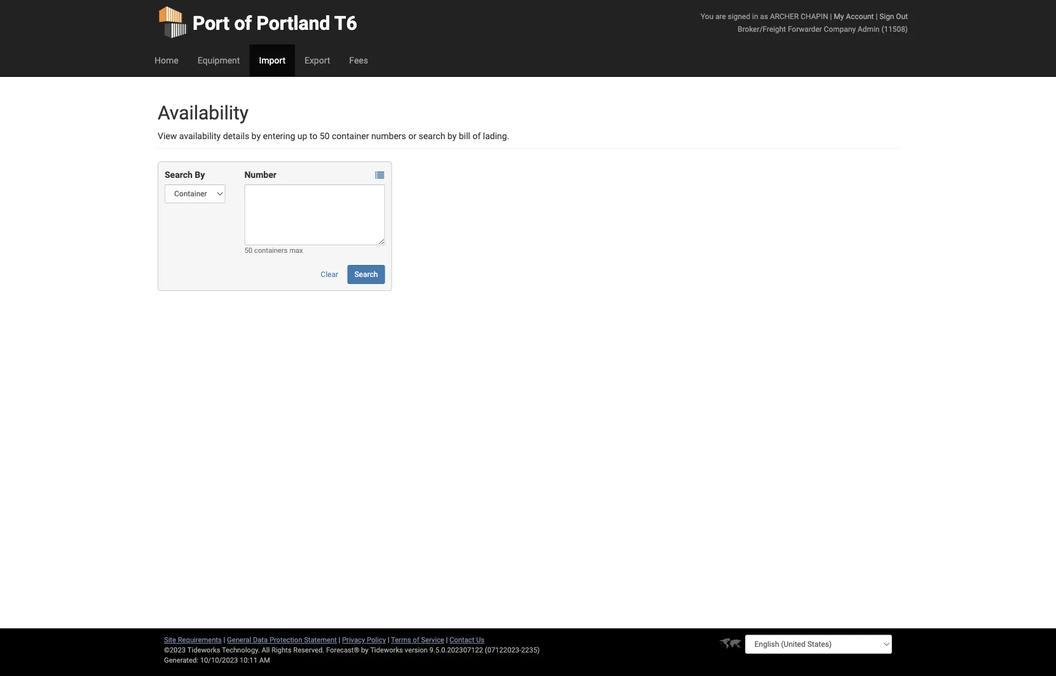 Task type: locate. For each thing, give the bounding box(es) containing it.
0 horizontal spatial of
[[234, 12, 252, 34]]

site requirements link
[[164, 636, 222, 644]]

numbers
[[371, 131, 406, 141]]

signed
[[728, 12, 750, 21]]

| left sign
[[876, 12, 878, 21]]

(07122023-
[[485, 646, 521, 655]]

search for search
[[354, 270, 378, 279]]

home
[[154, 55, 178, 65]]

containers
[[254, 246, 288, 255]]

0 vertical spatial 50
[[320, 131, 330, 141]]

by right details
[[252, 131, 261, 141]]

contact
[[449, 636, 474, 644]]

10:11
[[240, 656, 257, 665]]

home button
[[145, 45, 188, 76]]

details
[[223, 131, 249, 141]]

port of portland t6
[[193, 12, 357, 34]]

by inside site requirements | general data protection statement | privacy policy | terms of service | contact us ©2023 tideworks technology. all rights reserved. forecast® by tideworks version 9.5.0.202307122 (07122023-2235) generated: 10/10/2023 10:11 am
[[361, 646, 368, 655]]

or
[[408, 131, 416, 141]]

privacy policy link
[[342, 636, 386, 644]]

clear button
[[314, 265, 345, 284]]

0 horizontal spatial by
[[252, 131, 261, 141]]

account
[[846, 12, 874, 21]]

site requirements | general data protection statement | privacy policy | terms of service | contact us ©2023 tideworks technology. all rights reserved. forecast® by tideworks version 9.5.0.202307122 (07122023-2235) generated: 10/10/2023 10:11 am
[[164, 636, 540, 665]]

search by
[[165, 169, 205, 180]]

search for search by
[[165, 169, 193, 180]]

1 horizontal spatial of
[[413, 636, 419, 644]]

to
[[310, 131, 317, 141]]

2 horizontal spatial of
[[473, 131, 481, 141]]

|
[[830, 12, 832, 21], [876, 12, 878, 21], [224, 636, 225, 644], [339, 636, 340, 644], [388, 636, 389, 644], [446, 636, 448, 644]]

terms of service link
[[391, 636, 444, 644]]

import button
[[249, 45, 295, 76]]

10/10/2023
[[200, 656, 238, 665]]

import
[[259, 55, 285, 65]]

lading.
[[483, 131, 509, 141]]

search
[[165, 169, 193, 180], [354, 270, 378, 279]]

view
[[158, 131, 177, 141]]

protection
[[269, 636, 302, 644]]

portland
[[257, 12, 330, 34]]

by down privacy policy link
[[361, 646, 368, 655]]

1 vertical spatial 50
[[244, 246, 252, 255]]

(11508)
[[881, 24, 908, 33]]

50
[[320, 131, 330, 141], [244, 246, 252, 255]]

| left 'my'
[[830, 12, 832, 21]]

1 horizontal spatial search
[[354, 270, 378, 279]]

1 horizontal spatial 50
[[320, 131, 330, 141]]

my
[[834, 12, 844, 21]]

of inside "link"
[[234, 12, 252, 34]]

9.5.0.202307122
[[429, 646, 483, 655]]

statement
[[304, 636, 337, 644]]

2235)
[[521, 646, 540, 655]]

of right port
[[234, 12, 252, 34]]

1 horizontal spatial by
[[361, 646, 368, 655]]

of
[[234, 12, 252, 34], [473, 131, 481, 141], [413, 636, 419, 644]]

version
[[405, 646, 428, 655]]

50 left containers
[[244, 246, 252, 255]]

forwarder
[[788, 24, 822, 33]]

fees button
[[340, 45, 378, 76]]

container
[[332, 131, 369, 141]]

policy
[[367, 636, 386, 644]]

as
[[760, 12, 768, 21]]

search inside button
[[354, 270, 378, 279]]

50 containers max
[[244, 246, 303, 255]]

search
[[419, 131, 445, 141]]

max
[[289, 246, 303, 255]]

search right clear
[[354, 270, 378, 279]]

by
[[252, 131, 261, 141], [447, 131, 457, 141], [361, 646, 368, 655]]

0 vertical spatial of
[[234, 12, 252, 34]]

view availability details by entering up to 50 container numbers or search by bill of lading.
[[158, 131, 509, 141]]

2 vertical spatial of
[[413, 636, 419, 644]]

up
[[297, 131, 307, 141]]

equipment button
[[188, 45, 249, 76]]

of up version at the left of the page
[[413, 636, 419, 644]]

of inside site requirements | general data protection statement | privacy policy | terms of service | contact us ©2023 tideworks technology. all rights reserved. forecast® by tideworks version 9.5.0.202307122 (07122023-2235) generated: 10/10/2023 10:11 am
[[413, 636, 419, 644]]

by left bill
[[447, 131, 457, 141]]

my account link
[[834, 12, 874, 21]]

forecast®
[[326, 646, 359, 655]]

site
[[164, 636, 176, 644]]

search left the by
[[165, 169, 193, 180]]

out
[[896, 12, 908, 21]]

0 vertical spatial search
[[165, 169, 193, 180]]

| left general
[[224, 636, 225, 644]]

export button
[[295, 45, 340, 76]]

sign out link
[[879, 12, 908, 21]]

terms
[[391, 636, 411, 644]]

1 vertical spatial search
[[354, 270, 378, 279]]

you
[[701, 12, 713, 21]]

data
[[253, 636, 268, 644]]

of right bill
[[473, 131, 481, 141]]

export
[[305, 55, 330, 65]]

archer
[[770, 12, 799, 21]]

50 right to
[[320, 131, 330, 141]]

0 horizontal spatial search
[[165, 169, 193, 180]]

in
[[752, 12, 758, 21]]



Task type: vqa. For each thing, say whether or not it's contained in the screenshot.
Sign Up » link
no



Task type: describe. For each thing, give the bounding box(es) containing it.
sign
[[879, 12, 894, 21]]

| up forecast®
[[339, 636, 340, 644]]

search button
[[347, 265, 385, 284]]

0 horizontal spatial 50
[[244, 246, 252, 255]]

broker/freight
[[738, 24, 786, 33]]

Number text field
[[244, 184, 385, 245]]

admin
[[858, 24, 880, 33]]

©2023 tideworks
[[164, 646, 220, 655]]

service
[[421, 636, 444, 644]]

by
[[195, 169, 205, 180]]

are
[[715, 12, 726, 21]]

t6
[[334, 12, 357, 34]]

general data protection statement link
[[227, 636, 337, 644]]

| up 9.5.0.202307122 at the bottom of page
[[446, 636, 448, 644]]

| up 'tideworks'
[[388, 636, 389, 644]]

1 vertical spatial of
[[473, 131, 481, 141]]

fees
[[349, 55, 368, 65]]

general
[[227, 636, 251, 644]]

us
[[476, 636, 484, 644]]

entering
[[263, 131, 295, 141]]

clear
[[321, 270, 338, 279]]

2 horizontal spatial by
[[447, 131, 457, 141]]

number
[[244, 169, 276, 180]]

rights
[[271, 646, 291, 655]]

show list image
[[375, 171, 384, 180]]

contact us link
[[449, 636, 484, 644]]

generated:
[[164, 656, 198, 665]]

bill
[[459, 131, 470, 141]]

chapin
[[801, 12, 828, 21]]

technology.
[[222, 646, 260, 655]]

all
[[262, 646, 270, 655]]

requirements
[[178, 636, 222, 644]]

tideworks
[[370, 646, 403, 655]]

am
[[259, 656, 270, 665]]

equipment
[[198, 55, 240, 65]]

reserved.
[[293, 646, 324, 655]]

availability
[[179, 131, 221, 141]]

privacy
[[342, 636, 365, 644]]

availability
[[158, 101, 249, 124]]

port of portland t6 link
[[158, 0, 357, 45]]

port
[[193, 12, 229, 34]]

company
[[824, 24, 856, 33]]

you are signed in as archer chapin | my account | sign out broker/freight forwarder company admin (11508)
[[701, 12, 908, 33]]



